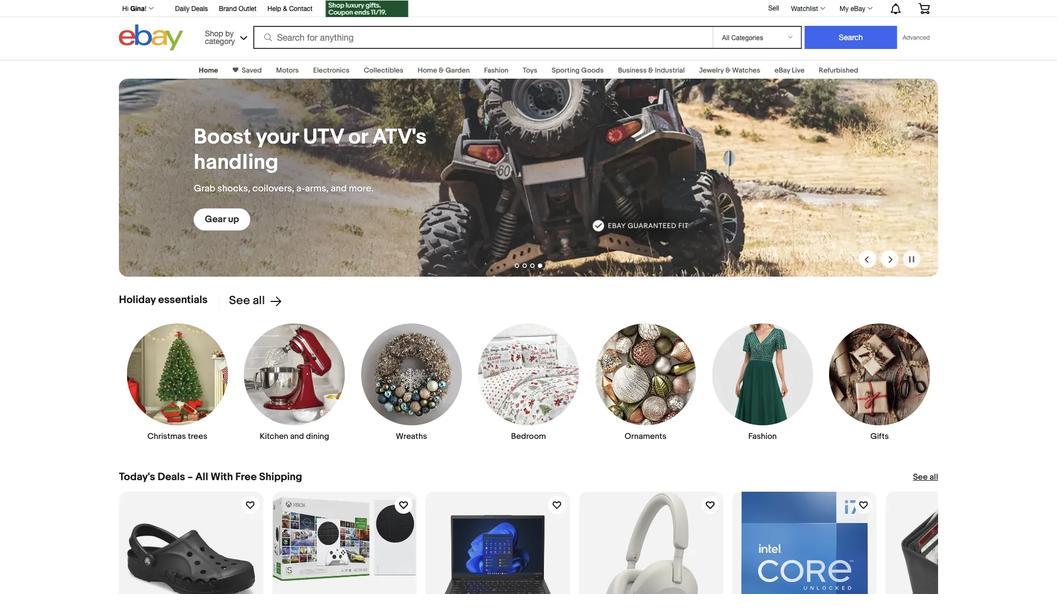 Task type: locate. For each thing, give the bounding box(es) containing it.
see for today's deals – all with free shipping
[[913, 473, 928, 483]]

!
[[145, 4, 146, 12]]

deals for daily
[[191, 4, 208, 12]]

gear up
[[205, 214, 239, 225]]

ebay left live
[[775, 66, 790, 75]]

sell link
[[763, 4, 784, 12]]

deals right daily
[[191, 4, 208, 12]]

0 horizontal spatial see
[[229, 294, 250, 308]]

see
[[229, 294, 250, 308], [913, 473, 928, 483]]

see all link
[[219, 294, 282, 308], [913, 472, 938, 483]]

and left the dining
[[290, 432, 304, 442]]

home for home
[[199, 66, 218, 75]]

see all
[[229, 294, 265, 308], [913, 473, 938, 483]]

1 horizontal spatial deals
[[191, 4, 208, 12]]

dining
[[306, 432, 329, 442]]

0 horizontal spatial fashion link
[[484, 66, 509, 75]]

& left garden
[[439, 66, 444, 75]]

1 horizontal spatial home
[[418, 66, 437, 75]]

brand outlet link
[[219, 3, 256, 15]]

1 horizontal spatial and
[[331, 183, 347, 195]]

1 horizontal spatial see all
[[913, 473, 938, 483]]

ornaments link
[[595, 323, 697, 442]]

0 horizontal spatial see all link
[[219, 294, 282, 308]]

1 horizontal spatial see
[[913, 473, 928, 483]]

0 vertical spatial all
[[253, 294, 265, 308]]

0 vertical spatial see all
[[229, 294, 265, 308]]

0 horizontal spatial all
[[253, 294, 265, 308]]

saved link
[[238, 66, 262, 75]]

essentials
[[158, 293, 208, 306]]

None submit
[[805, 26, 897, 49]]

and inside kitchen and dining "link"
[[290, 432, 304, 442]]

0 horizontal spatial ebay
[[775, 66, 790, 75]]

live
[[792, 66, 805, 75]]

refurbished link
[[819, 66, 858, 75]]

0 vertical spatial ebay
[[851, 4, 866, 12]]

electronics link
[[313, 66, 349, 75]]

Search for anything text field
[[255, 27, 711, 48]]

& right business
[[648, 66, 654, 75]]

sell
[[768, 4, 779, 12]]

1 horizontal spatial ebay
[[851, 4, 866, 12]]

motors
[[276, 66, 299, 75]]

my ebay link
[[834, 2, 878, 15]]

1 vertical spatial and
[[290, 432, 304, 442]]

my ebay
[[840, 4, 866, 12]]

all
[[253, 294, 265, 308], [930, 473, 938, 483]]

business & industrial
[[618, 66, 685, 75]]

ornaments
[[625, 432, 667, 442]]

gina
[[130, 4, 145, 12]]

and right arms,
[[331, 183, 347, 195]]

0 horizontal spatial deals
[[158, 471, 185, 484]]

0 vertical spatial see
[[229, 294, 250, 308]]

1 vertical spatial all
[[930, 473, 938, 483]]

1 vertical spatial ebay
[[775, 66, 790, 75]]

christmas trees link
[[126, 323, 228, 442]]

1 vertical spatial see all
[[913, 473, 938, 483]]

deals
[[191, 4, 208, 12], [158, 471, 185, 484]]

1 horizontal spatial all
[[930, 473, 938, 483]]

fashion
[[484, 66, 509, 75], [748, 432, 777, 442]]

toys
[[523, 66, 537, 75]]

& for home
[[439, 66, 444, 75]]

outlet
[[239, 4, 256, 12]]

motors link
[[276, 66, 299, 75]]

& right jewelry
[[725, 66, 731, 75]]

2 home from the left
[[418, 66, 437, 75]]

see all link for today's deals – all with free shipping
[[913, 472, 938, 483]]

0 vertical spatial see all link
[[219, 294, 282, 308]]

help & contact link
[[267, 3, 313, 15]]

0 horizontal spatial home
[[199, 66, 218, 75]]

1 vertical spatial see
[[913, 473, 928, 483]]

electronics
[[313, 66, 349, 75]]

1 vertical spatial fashion
[[748, 432, 777, 442]]

and
[[331, 183, 347, 195], [290, 432, 304, 442]]

collectibles
[[364, 66, 403, 75]]

0 vertical spatial deals
[[191, 4, 208, 12]]

ebay live link
[[775, 66, 805, 75]]

& for help
[[283, 4, 287, 12]]

your shopping cart image
[[918, 3, 930, 14]]

daily deals link
[[175, 3, 208, 15]]

ebay
[[851, 4, 866, 12], [775, 66, 790, 75]]

daily deals
[[175, 4, 208, 12]]

gear
[[205, 214, 226, 225]]

ebay right my
[[851, 4, 866, 12]]

brand
[[219, 4, 237, 12]]

deals inside account navigation
[[191, 4, 208, 12]]

my
[[840, 4, 849, 12]]

shocks,
[[217, 183, 250, 195]]

fashion link
[[484, 66, 509, 75], [712, 323, 814, 442]]

1 vertical spatial deals
[[158, 471, 185, 484]]

& for business
[[648, 66, 654, 75]]

0 vertical spatial fashion
[[484, 66, 509, 75]]

all for today's deals – all with free shipping
[[930, 473, 938, 483]]

1 horizontal spatial see all link
[[913, 472, 938, 483]]

0 horizontal spatial see all
[[229, 294, 265, 308]]

contact
[[289, 4, 313, 12]]

home & garden link
[[418, 66, 470, 75]]

1 home from the left
[[199, 66, 218, 75]]

0 horizontal spatial and
[[290, 432, 304, 442]]

coilovers,
[[252, 183, 294, 195]]

today's
[[119, 471, 155, 484]]

& right help
[[283, 4, 287, 12]]

utv
[[303, 125, 344, 150]]

1 vertical spatial see all link
[[913, 472, 938, 483]]

0 horizontal spatial fashion
[[484, 66, 509, 75]]

sporting goods link
[[552, 66, 604, 75]]

wreaths
[[396, 432, 427, 442]]

home down 'category'
[[199, 66, 218, 75]]

business & industrial link
[[618, 66, 685, 75]]

home left garden
[[418, 66, 437, 75]]

& inside help & contact link
[[283, 4, 287, 12]]

boost your utv or atv's handling link
[[194, 125, 427, 176]]

help
[[267, 4, 281, 12]]

more.
[[349, 183, 374, 195]]

& for jewelry
[[725, 66, 731, 75]]

none submit inside shop by category banner
[[805, 26, 897, 49]]

1 vertical spatial fashion link
[[712, 323, 814, 442]]

goods
[[581, 66, 604, 75]]

grab
[[194, 183, 215, 195]]

all
[[195, 471, 208, 484]]

deals left the –
[[158, 471, 185, 484]]

see all for holiday essentials
[[229, 294, 265, 308]]

brand outlet
[[219, 4, 256, 12]]

free
[[235, 471, 257, 484]]



Task type: vqa. For each thing, say whether or not it's contained in the screenshot.
Back
no



Task type: describe. For each thing, give the bounding box(es) containing it.
boost your utv or atv's handling
[[194, 125, 427, 176]]

shop by category
[[205, 29, 235, 45]]

refurbished
[[819, 66, 858, 75]]

hi gina !
[[122, 4, 146, 12]]

industrial
[[655, 66, 685, 75]]

business
[[618, 66, 647, 75]]

watchlist link
[[785, 2, 830, 15]]

daily
[[175, 4, 190, 12]]

holiday essentials
[[119, 293, 208, 306]]

see all for today's deals – all with free shipping
[[913, 473, 938, 483]]

trees
[[188, 432, 207, 442]]

holiday
[[119, 293, 156, 306]]

shipping
[[259, 471, 302, 484]]

arms,
[[305, 183, 329, 195]]

collectibles link
[[364, 66, 403, 75]]

jewelry & watches
[[699, 66, 760, 75]]

with
[[211, 471, 233, 484]]

see for holiday essentials
[[229, 294, 250, 308]]

gear up link
[[194, 209, 250, 231]]

gifts link
[[829, 323, 931, 442]]

bedroom link
[[478, 323, 580, 442]]

home & garden
[[418, 66, 470, 75]]

category
[[205, 36, 235, 45]]

shop
[[205, 29, 223, 38]]

jewelry & watches link
[[699, 66, 760, 75]]

christmas
[[147, 432, 186, 442]]

1 horizontal spatial fashion
[[748, 432, 777, 442]]

account navigation
[[116, 0, 938, 18]]

garden
[[446, 66, 470, 75]]

today's deals – all with free shipping link
[[119, 471, 302, 484]]

1 horizontal spatial fashion link
[[712, 323, 814, 442]]

see all link for holiday essentials
[[219, 294, 282, 308]]

jewelry
[[699, 66, 724, 75]]

kitchen and dining link
[[243, 323, 346, 442]]

–
[[188, 471, 193, 484]]

christmas trees
[[147, 432, 207, 442]]

holiday essentials link
[[119, 293, 208, 306]]

shop by category banner
[[116, 0, 938, 53]]

or
[[348, 125, 368, 150]]

advanced link
[[897, 26, 935, 48]]

watchlist
[[791, 4, 818, 12]]

ebay inside account navigation
[[851, 4, 866, 12]]

by
[[225, 29, 234, 38]]

deals for today's
[[158, 471, 185, 484]]

your
[[256, 125, 298, 150]]

kitchen and dining
[[260, 432, 329, 442]]

0 vertical spatial and
[[331, 183, 347, 195]]

ebay live
[[775, 66, 805, 75]]

up
[[228, 214, 239, 225]]

advanced
[[903, 34, 930, 41]]

boost
[[194, 125, 251, 150]]

kitchen
[[260, 432, 288, 442]]

sporting
[[552, 66, 580, 75]]

0 vertical spatial fashion link
[[484, 66, 509, 75]]

all for holiday essentials
[[253, 294, 265, 308]]

grab shocks, coilovers, a-arms, and more.
[[194, 183, 374, 195]]

today's deals – all with free shipping
[[119, 471, 302, 484]]

atv's
[[372, 125, 427, 150]]

wreaths link
[[360, 323, 463, 442]]

bedroom
[[511, 432, 546, 442]]

handling
[[194, 150, 278, 176]]

saved
[[242, 66, 262, 75]]

shop by category button
[[200, 25, 249, 48]]

get the coupon image
[[326, 1, 408, 17]]

a-
[[296, 183, 305, 195]]

toys link
[[523, 66, 537, 75]]

gifts
[[870, 432, 889, 442]]

watches
[[732, 66, 760, 75]]

home for home & garden
[[418, 66, 437, 75]]

help & contact
[[267, 4, 313, 12]]

hi
[[122, 4, 128, 12]]

sporting goods
[[552, 66, 604, 75]]



